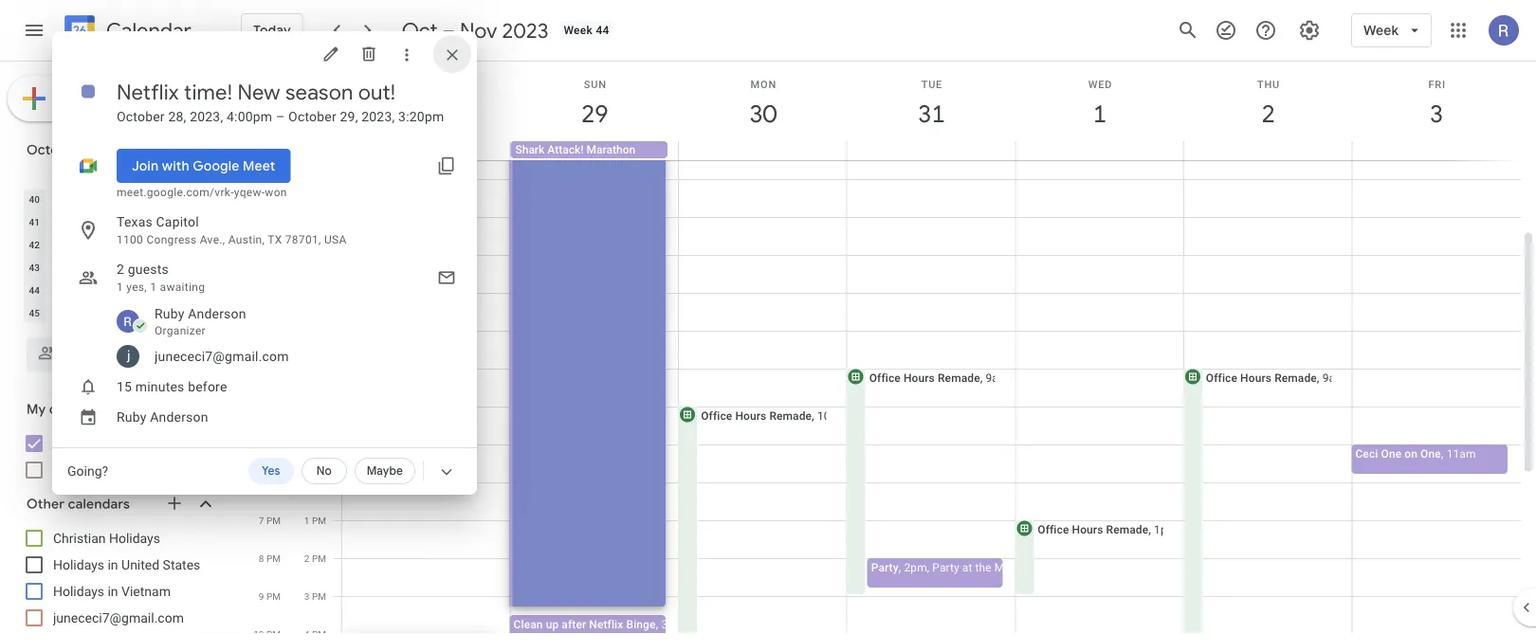 Task type: describe. For each thing, give the bounding box(es) containing it.
create button
[[8, 76, 148, 121]]

meet.google.com/vrk-yqew-won
[[117, 186, 287, 199]]

44 inside row
[[29, 284, 40, 296]]

today
[[253, 22, 291, 39]]

30 inside mon 30
[[748, 98, 776, 129]]

ruby anderson inside my calendars list
[[53, 436, 142, 451]]

google
[[193, 157, 239, 174]]

30 inside october 2023 grid
[[54, 193, 65, 205]]

on
[[1405, 447, 1418, 460]]

w
[[155, 171, 164, 182]]

new
[[237, 79, 280, 105]]

row group inside october 2023 grid
[[22, 188, 222, 324]]

row containing 40
[[22, 188, 222, 211]]

30 element
[[98, 279, 121, 302]]

14 element
[[48, 233, 71, 256]]

september 30 element
[[48, 188, 71, 211]]

calendars for my calendars
[[49, 401, 111, 418]]

won
[[265, 186, 287, 199]]

05
[[316, 145, 327, 156]]

today button
[[241, 8, 303, 53]]

november 10 element
[[198, 302, 221, 324]]

rentals
[[1087, 561, 1126, 574]]

the
[[975, 561, 992, 574]]

21
[[54, 262, 65, 273]]

s
[[81, 171, 87, 182]]

join
[[132, 157, 159, 174]]

saturday column header
[[47, 165, 72, 188]]

vietnam
[[121, 584, 171, 599]]

november 7 element
[[123, 302, 146, 324]]

6 pm
[[259, 477, 281, 488]]

week 44
[[564, 24, 609, 37]]

12 inside row
[[179, 216, 190, 228]]

2 for 2
[[182, 284, 187, 296]]

pm down "1 pm"
[[312, 553, 326, 564]]

netflix inside "cell"
[[589, 618, 623, 631]]

1 right yes,
[[150, 281, 157, 294]]

15 for 15
[[79, 239, 90, 250]]

other calendars button
[[4, 489, 235, 520]]

9 for 9 pm
[[259, 591, 264, 602]]

2 vertical spatial 12
[[299, 477, 310, 488]]

organizer
[[155, 324, 206, 338]]

31 link
[[910, 92, 953, 136]]

before
[[188, 379, 227, 394]]

up
[[546, 618, 559, 631]]

11 element
[[148, 211, 171, 233]]

31 cell
[[122, 279, 147, 302]]

anderson inside the ruby anderson organizer
[[188, 306, 246, 321]]

pm down 6 pm
[[266, 515, 281, 526]]

nov
[[460, 17, 497, 44]]

29 element
[[73, 279, 96, 302]]

anderson inside my calendars list
[[86, 436, 142, 451]]

wed 1
[[1088, 78, 1112, 129]]

28
[[54, 284, 65, 296]]

thu 2
[[1257, 78, 1280, 129]]

other calendars list
[[4, 523, 235, 634]]

guests tree
[[45, 302, 477, 372]]

with
[[162, 157, 190, 174]]

6 for november 6 element on the left
[[107, 307, 112, 319]]

3 right 9 pm
[[304, 591, 310, 602]]

11 am
[[299, 439, 326, 450]]

0 horizontal spatial 3 pm
[[259, 363, 281, 375]]

am for 11 am
[[312, 439, 326, 450]]

capitol
[[156, 214, 199, 229]]

other calendars
[[27, 496, 130, 513]]

cell inside october 2023 grid
[[172, 256, 197, 279]]

45
[[29, 307, 40, 319]]

after
[[562, 618, 586, 631]]

pm up 9 pm
[[266, 553, 281, 564]]

3 down "ruby anderson, attending, organizer" tree item
[[259, 363, 264, 375]]

pm up yes
[[266, 439, 281, 450]]

3 inside row
[[132, 193, 137, 205]]

43
[[29, 262, 40, 273]]

1 link
[[1078, 92, 1122, 136]]

31 element
[[123, 279, 146, 302]]

binge
[[626, 618, 656, 631]]

column header inside october 2023 grid
[[22, 165, 47, 188]]

maybe button
[[354, 458, 415, 485]]

3:30pm
[[661, 618, 700, 631]]

sun 29
[[580, 78, 607, 129]]

28,
[[168, 109, 186, 124]]

17 element
[[123, 233, 146, 256]]

delete event image
[[359, 45, 378, 64]]

united
[[121, 557, 159, 573]]

1 t from the left
[[131, 171, 137, 182]]

7 for 7 pm
[[259, 515, 264, 526]]

2 inside thu 2
[[1260, 98, 1274, 129]]

attack!
[[547, 143, 584, 156]]

row containing s
[[22, 165, 222, 188]]

2 link
[[1247, 92, 1290, 136]]

marathon
[[586, 143, 635, 156]]

29,
[[340, 109, 358, 124]]

6 for 6 am
[[304, 249, 309, 261]]

2 2023, from the left
[[362, 109, 395, 124]]

1 vertical spatial 2023
[[84, 141, 115, 158]]

october 2023 grid
[[18, 165, 222, 324]]

november 9 element
[[173, 302, 196, 324]]

1 left yes,
[[117, 281, 123, 294]]

24 element
[[123, 256, 146, 279]]

grid containing 29
[[243, 27, 1536, 634]]

ruby inside the ruby anderson organizer
[[155, 306, 184, 321]]

25 element
[[148, 256, 171, 279]]

join with google meet
[[132, 157, 275, 174]]

2 one from the left
[[1421, 447, 1441, 460]]

christian holidays
[[53, 531, 160, 546]]

moontower
[[995, 561, 1053, 574]]

texas
[[117, 214, 153, 229]]

netflix inside netflix time! new season out! october 28, 2023, 4:00pm – october 29, 2023, 3:20pm
[[117, 79, 179, 105]]

9 pm
[[259, 591, 281, 602]]

my calendars button
[[4, 394, 235, 425]]

tue 31
[[917, 78, 944, 129]]

meet.google.com/vrk-
[[117, 186, 234, 199]]

gmt+02
[[244, 145, 281, 156]]

f
[[207, 171, 212, 182]]

row containing 41
[[22, 211, 222, 233]]

calendar heading
[[102, 18, 191, 44]]

29 inside grid
[[580, 98, 607, 129]]

week button
[[1351, 8, 1432, 53]]

15 element
[[73, 233, 96, 256]]

20 element
[[198, 233, 221, 256]]

mon
[[751, 78, 777, 90]]

texas capitol 1100 congress ave., austin, tx 78701, usa
[[117, 214, 347, 247]]

am for 6 am
[[312, 249, 326, 261]]

my
[[27, 401, 46, 418]]

calendars for other calendars
[[68, 496, 130, 513]]

8 pm
[[259, 553, 281, 564]]

14
[[54, 239, 65, 250]]

maybe
[[367, 464, 403, 478]]

tasks
[[53, 462, 88, 478]]

28 element
[[48, 279, 71, 302]]

calendar
[[106, 18, 191, 44]]

2 for 2 pm
[[304, 553, 310, 564]]

11 for 11 am
[[299, 439, 309, 450]]

0 vertical spatial ruby anderson
[[117, 409, 208, 425]]

junececi7@gmail.com tree item
[[90, 341, 477, 372]]

holidays in vietnam
[[53, 584, 171, 599]]

11 for 11
[[154, 216, 165, 228]]

31 inside grid
[[917, 98, 944, 129]]

tue
[[921, 78, 943, 90]]

november 2 element
[[173, 279, 196, 302]]

0 vertical spatial 8
[[82, 216, 87, 228]]

10 for the november 10 element
[[204, 307, 215, 319]]

christian
[[53, 531, 106, 546]]

2 t from the left
[[181, 171, 187, 182]]

40
[[29, 193, 40, 205]]

1 party from the left
[[871, 561, 899, 574]]

clean up after netflix binge , 3:30pm
[[514, 618, 700, 631]]

6 am
[[304, 249, 326, 261]]

no button
[[301, 458, 347, 485]]

pm up 7 pm at left
[[266, 477, 281, 488]]

29 inside row
[[79, 284, 90, 296]]

cell containing clean up after netflix binge
[[510, 27, 700, 634]]

week for week 44
[[564, 24, 593, 37]]

1 horizontal spatial 12
[[253, 249, 264, 261]]

no
[[316, 464, 332, 478]]

show additional actions image
[[437, 463, 456, 482]]

netflix time! new season out! heading
[[117, 79, 396, 105]]

meet
[[243, 157, 275, 174]]



Task type: vqa. For each thing, say whether or not it's contained in the screenshot.


Task type: locate. For each thing, give the bounding box(es) containing it.
11 inside row
[[154, 216, 165, 228]]

settings menu image
[[1298, 19, 1321, 42]]

2023, down time!
[[190, 109, 223, 124]]

cell
[[342, 27, 511, 634], [510, 27, 700, 634], [677, 27, 847, 634], [846, 27, 1126, 634], [1014, 27, 1184, 634], [1182, 27, 1353, 634], [1352, 27, 1521, 634], [342, 141, 511, 160], [679, 141, 847, 160], [847, 141, 1015, 160], [1015, 141, 1184, 160], [1184, 141, 1352, 160], [1352, 141, 1520, 160], [172, 256, 197, 279]]

12 pm down tx in the top of the page
[[253, 249, 281, 261]]

12 pm down 11 am
[[299, 477, 326, 488]]

1 right 7 pm at left
[[304, 515, 310, 526]]

0 vertical spatial 7
[[132, 307, 137, 319]]

party left '2pm'
[[871, 561, 899, 574]]

netflix up the "28,"
[[117, 79, 179, 105]]

3 inside fri 3
[[1429, 98, 1442, 129]]

6 up 7 pm at left
[[259, 477, 264, 488]]

10 am
[[253, 174, 281, 185]]

am down 78701,
[[312, 249, 326, 261]]

2 inside row
[[182, 284, 187, 296]]

1 in from the top
[[108, 557, 118, 573]]

1 horizontal spatial 2023,
[[362, 109, 395, 124]]

gmt-
[[295, 145, 316, 156]]

1 down 25 element
[[157, 284, 162, 296]]

anderson down "november 3" element
[[188, 306, 246, 321]]

1 inside wed 1
[[1092, 98, 1106, 129]]

anderson down my calendars dropdown button
[[86, 436, 142, 451]]

main drawer image
[[23, 19, 46, 42]]

cell containing ceci one on one
[[1352, 27, 1521, 634]]

ruby inside my calendars list
[[53, 436, 82, 451]]

10 element
[[123, 211, 146, 233]]

november 1 element
[[148, 279, 171, 302]]

1 horizontal spatial 2023
[[502, 17, 548, 44]]

19 element
[[173, 233, 196, 256]]

30 down mon
[[748, 98, 776, 129]]

mon 30
[[748, 78, 777, 129]]

30 link
[[741, 92, 785, 136]]

1 vertical spatial 7
[[259, 515, 264, 526]]

– inside netflix time! new season out! october 28, 2023, 4:00pm – october 29, 2023, 3:20pm
[[276, 109, 285, 124]]

0 horizontal spatial 15
[[79, 239, 90, 250]]

7 inside grid
[[259, 515, 264, 526]]

2 horizontal spatial 10
[[253, 174, 264, 185]]

29
[[580, 98, 607, 129], [79, 284, 90, 296]]

wed
[[1088, 78, 1112, 90]]

0 horizontal spatial october
[[27, 141, 81, 158]]

1 vertical spatial –
[[276, 109, 285, 124]]

0 vertical spatial 30
[[748, 98, 776, 129]]

1 vertical spatial 29
[[79, 284, 90, 296]]

ruby down minutes
[[117, 409, 147, 425]]

1 horizontal spatial 30
[[748, 98, 776, 129]]

8 for november 8 element
[[157, 307, 162, 319]]

party , 2pm , party at the moontower event rentals
[[871, 561, 1126, 574]]

2 vertical spatial 8
[[259, 553, 264, 564]]

2 pm
[[304, 553, 326, 564]]

0 horizontal spatial 5
[[182, 193, 187, 205]]

ruby anderson
[[117, 409, 208, 425], [53, 436, 142, 451]]

6 for 6 pm
[[259, 477, 264, 488]]

15 minutes before
[[117, 379, 227, 394]]

15
[[79, 239, 90, 250], [117, 379, 132, 394]]

join with google meet link
[[117, 149, 291, 183]]

gmt-05
[[295, 145, 327, 156]]

11am
[[1447, 447, 1476, 460]]

party
[[871, 561, 899, 574], [932, 561, 959, 574]]

– right oct
[[443, 17, 455, 44]]

1 vertical spatial 12
[[253, 249, 264, 261]]

0 vertical spatial 15
[[79, 239, 90, 250]]

1 vertical spatial 15
[[117, 379, 132, 394]]

0 horizontal spatial 12
[[179, 216, 190, 228]]

november 6 element
[[98, 302, 121, 324]]

11 up congress
[[154, 216, 165, 228]]

6 down 78701,
[[304, 249, 309, 261]]

0 vertical spatial 5
[[182, 193, 187, 205]]

calendars inside dropdown button
[[49, 401, 111, 418]]

15 up '22'
[[79, 239, 90, 250]]

1 vertical spatial 8
[[157, 307, 162, 319]]

5 inside grid
[[259, 439, 264, 450]]

23 element
[[98, 256, 121, 279]]

44 down 43
[[29, 284, 40, 296]]

ruby anderson, attending, organizer tree item
[[90, 302, 477, 341]]

t right monday column header on the left top of the page
[[131, 171, 137, 182]]

7 inside row
[[132, 307, 137, 319]]

in for vietnam
[[108, 584, 118, 599]]

– right the 4:00pm
[[276, 109, 285, 124]]

1 vertical spatial am
[[312, 249, 326, 261]]

1 vertical spatial netflix
[[589, 618, 623, 631]]

1 horizontal spatial 44
[[596, 24, 609, 37]]

1 vertical spatial 12 pm
[[299, 477, 326, 488]]

pm up "1 pm"
[[312, 477, 326, 488]]

0 vertical spatial 12
[[179, 216, 190, 228]]

2 guests 1 yes, 1 awaiting
[[117, 261, 205, 294]]

office
[[869, 371, 901, 385], [1206, 371, 1237, 385], [701, 409, 732, 422], [1038, 523, 1069, 536]]

2 in from the top
[[108, 584, 118, 599]]

1 horizontal spatial –
[[443, 17, 455, 44]]

6 up the 13 element
[[207, 193, 212, 205]]

0 vertical spatial ruby
[[155, 306, 184, 321]]

calendars up christian holidays
[[68, 496, 130, 513]]

1 vertical spatial junececi7@gmail.com
[[53, 610, 184, 626]]

austin,
[[228, 233, 265, 247]]

5 up the 12 element
[[182, 193, 187, 205]]

0 horizontal spatial 9
[[182, 307, 187, 319]]

15 down search for people text box
[[117, 379, 132, 394]]

0 horizontal spatial 2023
[[84, 141, 115, 158]]

create
[[64, 90, 108, 107]]

my calendars
[[27, 401, 111, 418]]

october left the "28,"
[[117, 109, 165, 124]]

am
[[266, 174, 281, 185], [312, 249, 326, 261], [312, 439, 326, 450]]

awaiting
[[160, 281, 205, 294]]

10 inside grid
[[253, 174, 264, 185]]

0 vertical spatial 9
[[182, 307, 187, 319]]

2 vertical spatial am
[[312, 439, 326, 450]]

10
[[253, 174, 264, 185], [129, 216, 140, 228], [204, 307, 215, 319]]

0 horizontal spatial 2023,
[[190, 109, 223, 124]]

2 down thu
[[1260, 98, 1274, 129]]

9
[[182, 307, 187, 319], [259, 591, 264, 602]]

3 down the fri in the right top of the page
[[1429, 98, 1442, 129]]

21 element
[[48, 256, 71, 279]]

junececi7@gmail.com up 'before'
[[155, 348, 289, 364]]

11
[[154, 216, 165, 228], [299, 439, 309, 450]]

calendars inside dropdown button
[[68, 496, 130, 513]]

ceci one on one , 11am
[[1355, 447, 1476, 460]]

12 up congress
[[179, 216, 190, 228]]

1 horizontal spatial 12 pm
[[299, 477, 326, 488]]

0 horizontal spatial 7
[[132, 307, 137, 319]]

0 horizontal spatial 10
[[129, 216, 140, 228]]

row containing 44
[[22, 279, 222, 302]]

31 down 24
[[129, 284, 140, 296]]

0 vertical spatial –
[[443, 17, 455, 44]]

2 inside 2 guests 1 yes, 1 awaiting
[[117, 261, 124, 277]]

0 horizontal spatial party
[[871, 561, 899, 574]]

5 up yes
[[259, 439, 264, 450]]

0 horizontal spatial one
[[1381, 447, 1402, 460]]

1 vertical spatial 31
[[129, 284, 140, 296]]

31 down tue
[[917, 98, 944, 129]]

2 up november 9 element
[[182, 284, 187, 296]]

0 vertical spatial 11
[[154, 216, 165, 228]]

am up won
[[266, 174, 281, 185]]

t up meet.google.com/vrk-
[[181, 171, 187, 182]]

0 vertical spatial 3 pm
[[259, 363, 281, 375]]

29 link
[[573, 92, 617, 136]]

1 inside row
[[157, 284, 162, 296]]

in for united
[[108, 557, 118, 573]]

column header
[[22, 165, 47, 188]]

8 up 9 pm
[[259, 553, 264, 564]]

pm down "ruby anderson, attending, organizer" tree item
[[266, 363, 281, 375]]

1 vertical spatial 9
[[259, 591, 264, 602]]

12 left no
[[299, 477, 310, 488]]

Search for people text field
[[38, 338, 205, 372]]

november 3 element
[[198, 279, 221, 302]]

0 horizontal spatial 30
[[54, 193, 65, 205]]

row group containing 40
[[22, 188, 222, 324]]

row containing 42
[[22, 233, 222, 256]]

15 inside row
[[79, 239, 90, 250]]

22 element
[[73, 256, 96, 279]]

0 vertical spatial anderson
[[188, 306, 246, 321]]

week right settings menu icon
[[1364, 22, 1399, 39]]

calendars right "my"
[[49, 401, 111, 418]]

1 vertical spatial ruby anderson
[[53, 436, 142, 451]]

5 inside row
[[182, 193, 187, 205]]

,
[[980, 371, 983, 385], [1317, 371, 1320, 385], [812, 409, 814, 422], [1441, 447, 1444, 460], [1149, 523, 1151, 536], [899, 561, 901, 574], [927, 561, 929, 574], [656, 618, 658, 631]]

october down season
[[288, 109, 336, 124]]

2 horizontal spatial 12
[[299, 477, 310, 488]]

2 vertical spatial 10
[[204, 307, 215, 319]]

1 one from the left
[[1381, 447, 1402, 460]]

0 horizontal spatial 29
[[79, 284, 90, 296]]

ruby up organizer
[[155, 306, 184, 321]]

1 vertical spatial ruby
[[117, 409, 147, 425]]

going?
[[67, 463, 108, 479]]

1 horizontal spatial 8
[[157, 307, 162, 319]]

2023 right "nov"
[[502, 17, 548, 44]]

7 element
[[48, 211, 71, 233]]

1 vertical spatial in
[[108, 584, 118, 599]]

junececi7@gmail.com inside other calendars list
[[53, 610, 184, 626]]

0 horizontal spatial ruby
[[53, 436, 82, 451]]

row group
[[22, 188, 222, 324]]

in down holidays in united states
[[108, 584, 118, 599]]

fri
[[1428, 78, 1446, 90]]

row
[[334, 27, 1521, 634], [22, 165, 222, 188], [22, 188, 222, 211], [22, 211, 222, 233], [22, 233, 222, 256], [22, 256, 222, 279], [22, 279, 222, 302], [22, 302, 222, 324]]

1 horizontal spatial 29
[[580, 98, 607, 129]]

in
[[108, 557, 118, 573], [108, 584, 118, 599]]

am up no
[[312, 439, 326, 450]]

7 pm
[[259, 515, 281, 526]]

holidays for vietnam
[[53, 584, 104, 599]]

1 horizontal spatial 9
[[259, 591, 264, 602]]

0 vertical spatial calendars
[[49, 401, 111, 418]]

11 up no button
[[299, 439, 309, 450]]

8 up 15 element
[[82, 216, 87, 228]]

october up saturday column header
[[27, 141, 81, 158]]

in up holidays in vietnam
[[108, 557, 118, 573]]

4
[[157, 193, 162, 205]]

23
[[104, 262, 115, 273]]

10 for 10 element
[[129, 216, 140, 228]]

ruby anderson organizer
[[155, 306, 246, 338]]

0 vertical spatial 31
[[917, 98, 944, 129]]

t
[[131, 171, 137, 182], [181, 171, 187, 182]]

10 up the 1100
[[129, 216, 140, 228]]

2 horizontal spatial october
[[288, 109, 336, 124]]

1 horizontal spatial 5
[[259, 439, 264, 450]]

1 horizontal spatial week
[[1364, 22, 1399, 39]]

1 vertical spatial 3 pm
[[304, 591, 326, 602]]

3 link
[[1415, 92, 1459, 136]]

30
[[748, 98, 776, 129], [54, 193, 65, 205]]

2 horizontal spatial 8
[[259, 553, 264, 564]]

2 vertical spatial anderson
[[86, 436, 142, 451]]

1 vertical spatial 44
[[29, 284, 40, 296]]

week inside 'popup button'
[[1364, 22, 1399, 39]]

1 vertical spatial 10
[[129, 216, 140, 228]]

november 4 element
[[48, 302, 71, 324]]

17
[[129, 239, 140, 250]]

5 for 5
[[182, 193, 187, 205]]

hours
[[904, 371, 935, 385], [1240, 371, 1272, 385], [735, 409, 767, 422], [1072, 523, 1103, 536]]

2
[[1260, 98, 1274, 129], [117, 261, 124, 277], [182, 284, 187, 296], [304, 553, 310, 564]]

holidays in united states
[[53, 557, 200, 573]]

0 vertical spatial am
[[266, 174, 281, 185]]

10 down "november 3" element
[[204, 307, 215, 319]]

15 for 15 minutes before
[[117, 379, 132, 394]]

0 horizontal spatial 12 pm
[[253, 249, 281, 261]]

6 down 30 element
[[107, 307, 112, 319]]

time!
[[184, 79, 232, 105]]

0 horizontal spatial 11
[[154, 216, 165, 228]]

22
[[79, 262, 90, 273]]

m
[[105, 171, 113, 182]]

am for 10 am
[[266, 174, 281, 185]]

party left at
[[932, 561, 959, 574]]

ruby up tasks
[[53, 436, 82, 451]]

1 horizontal spatial october
[[117, 109, 165, 124]]

states
[[163, 557, 200, 573]]

my calendars list
[[4, 429, 235, 485]]

9 inside row
[[182, 307, 187, 319]]

0 vertical spatial in
[[108, 557, 118, 573]]

5 for 5 pm
[[259, 439, 264, 450]]

november 8 element
[[148, 302, 171, 324]]

7 down the 31 element
[[132, 307, 137, 319]]

8 down november 1 element
[[157, 307, 162, 319]]

1 vertical spatial calendars
[[68, 496, 130, 513]]

0 vertical spatial 12 pm
[[253, 249, 281, 261]]

yqew-
[[234, 186, 265, 199]]

29 down '22'
[[79, 284, 90, 296]]

18
[[154, 239, 165, 250]]

3 pm down the 2 pm
[[304, 591, 326, 602]]

ruby anderson down minutes
[[117, 409, 208, 425]]

usa
[[324, 233, 347, 247]]

None search field
[[0, 330, 235, 372]]

one right on
[[1421, 447, 1441, 460]]

16 element
[[98, 233, 121, 256]]

1 horizontal spatial ruby
[[117, 409, 147, 425]]

2 right 23
[[117, 261, 124, 277]]

1 vertical spatial 30
[[54, 193, 65, 205]]

netflix right after
[[589, 618, 623, 631]]

8 for 8 pm
[[259, 553, 264, 564]]

one left on
[[1381, 447, 1402, 460]]

10 up the yqew-
[[253, 174, 264, 185]]

week up sun on the top left
[[564, 24, 593, 37]]

7 for 7
[[132, 307, 137, 319]]

2 right 8 pm
[[304, 553, 310, 564]]

0 horizontal spatial 31
[[129, 284, 140, 296]]

guests
[[128, 261, 169, 277]]

2023, down out!
[[362, 109, 395, 124]]

12 down austin,
[[253, 249, 264, 261]]

oct – nov 2023
[[402, 17, 548, 44]]

6
[[207, 193, 212, 205], [304, 249, 309, 261], [107, 307, 112, 319], [259, 477, 264, 488]]

0 vertical spatial 2023
[[502, 17, 548, 44]]

0 vertical spatial 29
[[580, 98, 607, 129]]

0 vertical spatial 10
[[253, 174, 264, 185]]

grid
[[243, 27, 1536, 634]]

week
[[1364, 22, 1399, 39], [564, 24, 593, 37]]

1 vertical spatial holidays
[[53, 557, 104, 573]]

13 element
[[198, 211, 221, 233]]

1 horizontal spatial 10
[[204, 307, 215, 319]]

0 vertical spatial holidays
[[109, 531, 160, 546]]

week for week
[[1364, 22, 1399, 39]]

ruby anderson up going?
[[53, 436, 142, 451]]

1 vertical spatial anderson
[[150, 409, 208, 425]]

anderson down 15 minutes before
[[150, 409, 208, 425]]

add other calendars image
[[165, 494, 184, 513]]

0 horizontal spatial 8
[[82, 216, 87, 228]]

pm up the 2 pm
[[312, 515, 326, 526]]

2 for 2 guests 1 yes, 1 awaiting
[[117, 261, 124, 277]]

1 2023, from the left
[[190, 109, 223, 124]]

yes
[[262, 464, 280, 478]]

44 up sun on the top left
[[596, 24, 609, 37]]

2 vertical spatial ruby
[[53, 436, 82, 451]]

1 horizontal spatial 15
[[117, 379, 132, 394]]

9 for 9
[[182, 307, 187, 319]]

2023 up m
[[84, 141, 115, 158]]

0 horizontal spatial 44
[[29, 284, 40, 296]]

2 party from the left
[[932, 561, 959, 574]]

78701,
[[285, 233, 321, 247]]

18 element
[[148, 233, 171, 256]]

41
[[29, 216, 40, 228]]

0 vertical spatial 44
[[596, 24, 609, 37]]

0 vertical spatial netflix
[[117, 79, 179, 105]]

9 up organizer
[[182, 307, 187, 319]]

netflix time! new season out! october 28, 2023, 4:00pm – october 29, 2023, 3:20pm
[[117, 79, 444, 124]]

tx
[[268, 233, 282, 247]]

pm down 8 pm
[[266, 591, 281, 602]]

holidays for united
[[53, 557, 104, 573]]

25
[[154, 262, 165, 273]]

12 element
[[173, 211, 196, 233]]

row containing 45
[[22, 302, 222, 324]]

1 horizontal spatial 3 pm
[[304, 591, 326, 602]]

7 down 6 pm
[[259, 515, 264, 526]]

1 horizontal spatial party
[[932, 561, 959, 574]]

31
[[917, 98, 944, 129], [129, 284, 140, 296]]

1 horizontal spatial 31
[[917, 98, 944, 129]]

congress
[[146, 233, 197, 247]]

pm down tx in the top of the page
[[266, 249, 281, 261]]

2 element
[[98, 188, 121, 211]]

1 horizontal spatial 7
[[259, 515, 264, 526]]

31 inside 'cell'
[[129, 284, 140, 296]]

junececi7@gmail.com down holidays in vietnam
[[53, 610, 184, 626]]

1 down wed
[[1092, 98, 1106, 129]]

oct
[[402, 17, 438, 44]]

monday column header
[[97, 165, 122, 188]]

row containing office hours remade
[[334, 27, 1521, 634]]

calendar element
[[61, 11, 191, 53]]

10 for 10 am
[[253, 174, 264, 185]]

at
[[962, 561, 972, 574]]

1 horizontal spatial t
[[181, 171, 187, 182]]

junececi7@gmail.com inside tree item
[[155, 348, 289, 364]]

row containing 43
[[22, 256, 222, 279]]

season
[[285, 79, 353, 105]]

1 horizontal spatial one
[[1421, 447, 1441, 460]]

9 element
[[98, 211, 121, 233]]

3 pm down "ruby anderson, attending, organizer" tree item
[[259, 363, 281, 375]]

pm down the 2 pm
[[312, 591, 326, 602]]

9 down 8 pm
[[259, 591, 264, 602]]

fri 3
[[1428, 78, 1446, 129]]

3 up texas
[[132, 193, 137, 205]]

30 down saturday column header
[[54, 193, 65, 205]]

4:00pm
[[227, 109, 272, 124]]

0 vertical spatial junececi7@gmail.com
[[155, 348, 289, 364]]

29 down sun on the top left
[[580, 98, 607, 129]]

shark attack! marathon button
[[511, 141, 668, 158]]



